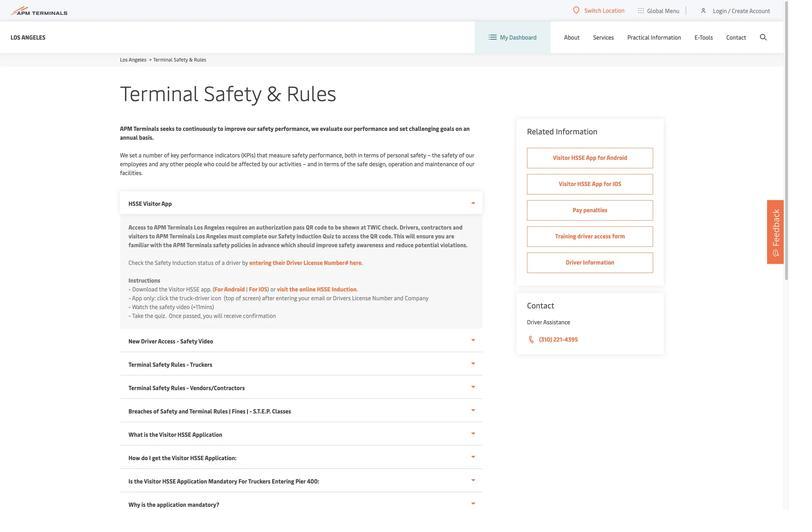 Task type: describe. For each thing, give the bounding box(es) containing it.
1 horizontal spatial terms
[[364, 151, 379, 159]]

safety up operation
[[411, 151, 426, 159]]

application
[[157, 501, 186, 509]]

the down at
[[360, 232, 369, 240]]

1 vertical spatial driver
[[226, 259, 241, 267]]

the right take
[[145, 312, 153, 320]]

visitor down the related information
[[553, 154, 570, 161]]

is for what
[[144, 431, 148, 439]]

you inside instructions - download the visitor hsse app. ( for android | for ios ) or visit the online hsse induction . - app only: click the truck-driver icon  (top of screen) after entering your email or drivers license number and company - watch the safety video (≈11mins) - take the quiz.  once passed, you will receive confirmation
[[203, 312, 212, 320]]

to up with
[[149, 232, 155, 240]]

safety inside instructions - download the visitor hsse app. ( for android | for ios ) or visit the online hsse induction . - app only: click the truck-driver icon  (top of screen) after entering your email or drivers license number and company - watch the safety video (≈11mins) - take the quiz.  once passed, you will receive confirmation
[[159, 303, 175, 311]]

and down code.
[[385, 241, 395, 249]]

design,
[[369, 160, 387, 168]]

visit
[[277, 285, 288, 293]]

set inside "apm terminals seeks to continuously to improve our safety performance, we evaluate our performance and set challenging goals on an annual basis."
[[400, 125, 408, 132]]

hsse up the how do i get the visitor hsse application:
[[178, 431, 191, 439]]

of right status
[[215, 259, 220, 267]]

1 horizontal spatial ios
[[613, 180, 622, 188]]

reduce
[[396, 241, 414, 249]]

1 vertical spatial qr
[[370, 232, 378, 240]]

(top
[[224, 294, 234, 302]]

1 vertical spatial contact
[[527, 300, 555, 311]]

entering
[[272, 478, 294, 486]]

the right with
[[163, 241, 172, 249]]

code
[[315, 223, 327, 231]]

improve inside "apm terminals seeks to continuously to improve our safety performance, we evaluate our performance and set challenging goals on an annual basis."
[[225, 125, 246, 132]]

induction inside instructions - download the visitor hsse app. ( for android | for ios ) or visit the online hsse induction . - app only: click the truck-driver icon  (top of screen) after entering your email or drivers license number and company - watch the safety video (≈11mins) - take the quiz.  once passed, you will receive confirmation
[[332, 285, 357, 293]]

the right get
[[162, 454, 171, 462]]

we set a number of key performance indicators (kpis) that measure safety performance, both in terms of personal safety – the safety of our employees and any other people who could be affected by our activities – and in terms of the safe design, operation and maintenance of our facilities.
[[120, 151, 475, 177]]

application:
[[205, 454, 237, 462]]

the right click
[[170, 294, 178, 302]]

for inside dropdown button
[[239, 478, 247, 486]]

safety down shown at the left top of the page
[[339, 241, 355, 249]]

1 vertical spatial in
[[318, 160, 323, 168]]

2 horizontal spatial in
[[358, 151, 363, 159]]

pier
[[296, 478, 306, 486]]

hsse up visitor hsse app for ios
[[572, 154, 585, 161]]

pay
[[573, 206, 582, 214]]

the right why
[[147, 501, 156, 509]]

visitor inside instructions - download the visitor hsse app. ( for android | for ios ) or visit the online hsse induction . - app only: click the truck-driver icon  (top of screen) after entering your email or drivers license number and company - watch the safety video (≈11mins) - take the quiz.  once passed, you will receive confirmation
[[169, 285, 185, 293]]

safe
[[357, 160, 368, 168]]

form
[[612, 232, 625, 240]]

practical information
[[628, 33, 681, 41]]

performance, inside "apm terminals seeks to continuously to improve our safety performance, we evaluate our performance and set challenging goals on an annual basis."
[[275, 125, 310, 132]]

both
[[345, 151, 357, 159]]

terminal right ">"
[[153, 56, 173, 63]]

ios inside instructions - download the visitor hsse app. ( for android | for ios ) or visit the online hsse induction . - app only: click the truck-driver icon  (top of screen) after entering your email or drivers license number and company - watch the safety video (≈11mins) - take the quiz.  once passed, you will receive confirmation
[[259, 285, 267, 293]]

hsse left application:
[[190, 454, 204, 462]]

and inside instructions - download the visitor hsse app. ( for android | for ios ) or visit the online hsse induction . - app only: click the truck-driver icon  (top of screen) after entering your email or drivers license number and company - watch the safety video (≈11mins) - take the quiz.  once passed, you will receive confirmation
[[394, 294, 404, 302]]

people
[[185, 160, 202, 168]]

0 horizontal spatial induction
[[172, 259, 196, 267]]

app for visitor hsse app for android
[[586, 154, 597, 161]]

0 horizontal spatial for
[[215, 285, 223, 293]]

complete
[[243, 232, 267, 240]]

breaches
[[129, 408, 152, 415]]

221-
[[554, 336, 565, 344]]

driver inside 'link'
[[566, 259, 582, 266]]

driver up (310)
[[527, 318, 542, 326]]

continuously
[[183, 125, 217, 132]]

safety inside "dropdown button"
[[153, 361, 170, 369]]

feedback button
[[767, 200, 785, 264]]

the down both
[[347, 160, 356, 168]]

app inside instructions - download the visitor hsse app. ( for android | for ios ) or visit the online hsse induction . - app only: click the truck-driver icon  (top of screen) after entering your email or drivers license number and company - watch the safety video (≈11mins) - take the quiz.  once passed, you will receive confirmation
[[132, 294, 142, 302]]

rules inside "dropdown button"
[[171, 361, 185, 369]]

of down on
[[459, 151, 465, 159]]

breaches of safety and terminal rules | fines | - s.t.e.p. classes
[[129, 408, 291, 415]]

training driver access form
[[555, 232, 625, 240]]

and right activities
[[308, 160, 317, 168]]

safety up maintenance
[[442, 151, 458, 159]]

receive
[[224, 312, 242, 320]]

driver assistance
[[527, 318, 570, 326]]

what is the visitor hsse application
[[129, 431, 222, 439]]

terminal safety rules - truckers
[[129, 361, 212, 369]]

terminal safety & rules
[[120, 79, 337, 107]]

and inside "apm terminals seeks to continuously to improve our safety performance, we evaluate our performance and set challenging goals on an annual basis."
[[389, 125, 399, 132]]

services button
[[593, 21, 614, 53]]

visitor hsse app for android link
[[527, 148, 653, 169]]

we
[[120, 151, 128, 159]]

awareness
[[357, 241, 384, 249]]

challenging
[[409, 125, 439, 132]]

safety inside "apm terminals seeks to continuously to improve our safety performance, we evaluate our performance and set challenging goals on an annual basis."
[[257, 125, 274, 132]]

confirmation
[[243, 312, 276, 320]]

download
[[132, 285, 158, 293]]

and up are
[[453, 223, 463, 231]]

- inside terminal safety rules - vendors/contractors dropdown button
[[187, 384, 189, 392]]

the right visit at the left of the page
[[289, 285, 298, 293]]

how do i get the visitor hsse application:
[[129, 454, 237, 462]]

switch
[[585, 6, 602, 14]]

once
[[169, 312, 182, 320]]

is the visitor hsse application mandatory for truckers entering pier 400: button
[[120, 470, 483, 493]]

why is the application mandatory?
[[129, 501, 219, 509]]

be inside we set a number of key performance indicators (kpis) that measure safety performance, both in terms of personal safety – the safety of our employees and any other people who could be affected by our activities – and in terms of the safe design, operation and maintenance of our facilities.
[[231, 160, 237, 168]]

los angeles
[[11, 33, 46, 41]]

passed,
[[183, 312, 202, 320]]

0 vertical spatial application
[[192, 431, 222, 439]]

by inside the hsse visitor app element
[[242, 259, 248, 267]]

terminal for terminal safety rules - truckers
[[129, 361, 151, 369]]

| left "fines"
[[229, 408, 231, 415]]

of inside dropdown button
[[153, 408, 159, 415]]

violations.
[[440, 241, 468, 249]]

the right what at the bottom of page
[[149, 431, 158, 439]]

how do i get the visitor hsse application: button
[[120, 446, 483, 470]]

1 horizontal spatial contact
[[727, 33, 747, 41]]

information for related information
[[556, 126, 598, 137]]

the up click
[[159, 285, 168, 293]]

visitor right is
[[144, 478, 161, 486]]

truck-
[[179, 294, 195, 302]]

related
[[527, 126, 554, 137]]

hsse visitor app button
[[120, 192, 483, 214]]

| inside instructions - download the visitor hsse app. ( for android | for ios ) or visit the online hsse induction . - app only: click the truck-driver icon  (top of screen) after entering your email or drivers license number and company - watch the safety video (≈11mins) - take the quiz.  once passed, you will receive confirmation
[[246, 285, 248, 293]]

will inside instructions - download the visitor hsse app. ( for android | for ios ) or visit the online hsse induction . - app only: click the truck-driver icon  (top of screen) after entering your email or drivers license number and company - watch the safety video (≈11mins) - take the quiz.  once passed, you will receive confirmation
[[214, 312, 223, 320]]

penalties
[[584, 206, 608, 214]]

to right continuously
[[218, 125, 223, 132]]

why is the application mandatory? button
[[120, 493, 483, 511]]

apm terminals seeks to continuously to improve our safety performance, we evaluate our performance and set challenging goals on an annual basis.
[[120, 125, 470, 141]]

status
[[198, 259, 214, 267]]

global menu button
[[632, 0, 687, 21]]

twic
[[367, 223, 381, 231]]

and inside dropdown button
[[179, 408, 188, 415]]

pay penalties
[[573, 206, 608, 214]]

for android link
[[215, 285, 245, 293]]

employees
[[120, 160, 147, 168]]

affected
[[239, 160, 260, 168]]

1 vertical spatial application
[[177, 478, 207, 486]]

global
[[648, 7, 664, 14]]

breaches of safety and terminal rules | fines | - s.t.e.p. classes button
[[120, 399, 483, 423]]

driver inside 'link'
[[578, 232, 593, 240]]

(
[[213, 285, 215, 293]]

shown
[[343, 223, 360, 231]]

drivers,
[[400, 223, 420, 231]]

will inside access to apm terminals los angeles requires an authorization pass qr code to be shown at twic check. drivers, contractors and visitors to apm terminals los angeles must complete our safety induction quiz to access the qr code. this will ensure you are familiar with the apm terminals safety policies in advance which should improve safety awareness and reduce potential violations.
[[406, 232, 415, 240]]

hsse up "truck-"
[[186, 285, 200, 293]]

app for hsse visitor app
[[162, 200, 172, 208]]

apm inside "apm terminals seeks to continuously to improve our safety performance, we evaluate our performance and set challenging goals on an annual basis."
[[120, 125, 132, 132]]

and down "number"
[[149, 160, 158, 168]]

hsse up application
[[162, 478, 176, 486]]

hsse down facilities.
[[129, 200, 142, 208]]

at
[[361, 223, 366, 231]]

activities
[[279, 160, 302, 168]]

with
[[150, 241, 162, 249]]

the down only:
[[149, 303, 158, 311]]

to up visitors
[[147, 223, 153, 231]]

visitor up pay
[[559, 180, 576, 188]]

for for android
[[598, 154, 606, 161]]

login / create account
[[713, 7, 771, 14]]

access inside access to apm terminals los angeles requires an authorization pass qr code to be shown at twic check. drivers, contractors and visitors to apm terminals los angeles must complete our safety induction quiz to access the qr code. this will ensure you are familiar with the apm terminals safety policies in advance which should improve safety awareness and reduce potential violations.
[[342, 232, 359, 240]]

(310)
[[539, 336, 552, 344]]

related information
[[527, 126, 598, 137]]

improve inside access to apm terminals los angeles requires an authorization pass qr code to be shown at twic check. drivers, contractors and visitors to apm terminals los angeles must complete our safety induction quiz to access the qr code. this will ensure you are familiar with the apm terminals safety policies in advance which should improve safety awareness and reduce potential violations.
[[316, 241, 338, 249]]

license inside instructions - download the visitor hsse app. ( for android | for ios ) or visit the online hsse induction . - app only: click the truck-driver icon  (top of screen) after entering your email or drivers license number and company - watch the safety video (≈11mins) - take the quiz.  once passed, you will receive confirmation
[[352, 294, 371, 302]]

your
[[299, 294, 310, 302]]

/
[[728, 7, 731, 14]]

menu
[[665, 7, 680, 14]]

0 vertical spatial license
[[304, 259, 323, 267]]

the up maintenance
[[432, 151, 441, 159]]

0 horizontal spatial –
[[303, 160, 306, 168]]

this
[[394, 232, 404, 240]]

watch
[[132, 303, 148, 311]]

other
[[170, 160, 184, 168]]

0 horizontal spatial terms
[[324, 160, 339, 168]]

pay penalties link
[[527, 200, 653, 221]]

our inside access to apm terminals los angeles requires an authorization pass qr code to be shown at twic check. drivers, contractors and visitors to apm terminals los angeles must complete our safety induction quiz to access the qr code. this will ensure you are familiar with the apm terminals safety policies in advance which should improve safety awareness and reduce potential violations.
[[268, 232, 277, 240]]

familiar
[[129, 241, 149, 249]]

pass
[[293, 223, 305, 231]]

0 vertical spatial &
[[189, 56, 193, 63]]

set inside we set a number of key performance indicators (kpis) that measure safety performance, both in terms of personal safety – the safety of our employees and any other people who could be affected by our activities – and in terms of the safe design, operation and maintenance of our facilities.
[[129, 151, 137, 159]]

should
[[297, 241, 315, 249]]



Task type: vqa. For each thing, say whether or not it's contained in the screenshot.
topmost Sadat
no



Task type: locate. For each thing, give the bounding box(es) containing it.
you down contractors
[[435, 232, 445, 240]]

screen)
[[243, 294, 261, 302]]

app inside dropdown button
[[162, 200, 172, 208]]

1 horizontal spatial set
[[400, 125, 408, 132]]

1 vertical spatial android
[[224, 285, 245, 293]]

or right email
[[327, 294, 332, 302]]

1 horizontal spatial performance
[[354, 125, 388, 132]]

for right 'mandatory'
[[239, 478, 247, 486]]

1 vertical spatial or
[[327, 294, 332, 302]]

by
[[262, 160, 268, 168], [242, 259, 248, 267]]

terminal down los angeles > terminal safety & rules
[[120, 79, 199, 107]]

information down training driver access form 'link'
[[583, 259, 615, 266]]

0 vertical spatial entering
[[249, 259, 272, 267]]

for
[[215, 285, 223, 293], [249, 285, 258, 293], [239, 478, 247, 486]]

license down should
[[304, 259, 323, 267]]

terminal up "breaches" on the bottom left of page
[[129, 384, 151, 392]]

for right app. at bottom left
[[215, 285, 223, 293]]

.
[[357, 285, 358, 293]]

- inside breaches of safety and terminal rules | fines | - s.t.e.p. classes dropdown button
[[250, 408, 252, 415]]

terms up design,
[[364, 151, 379, 159]]

or right )
[[270, 285, 276, 293]]

0 horizontal spatial license
[[304, 259, 323, 267]]

0 horizontal spatial access
[[129, 223, 146, 231]]

2 vertical spatial induction
[[332, 285, 357, 293]]

0 vertical spatial android
[[607, 154, 628, 161]]

indicators
[[215, 151, 240, 159]]

0 horizontal spatial entering
[[249, 259, 272, 267]]

is
[[129, 478, 133, 486]]

is
[[144, 431, 148, 439], [141, 501, 146, 509]]

license
[[304, 259, 323, 267], [352, 294, 371, 302]]

performance inside we set a number of key performance indicators (kpis) that measure safety performance, both in terms of personal safety – the safety of our employees and any other people who could be affected by our activities – and in terms of the safe design, operation and maintenance of our facilities.
[[181, 151, 214, 159]]

truckers inside "dropdown button"
[[190, 361, 212, 369]]

driver down the policies
[[226, 259, 241, 267]]

new driver access - safety video
[[129, 337, 213, 345]]

be left shown at the left top of the page
[[335, 223, 341, 231]]

0 vertical spatial access
[[129, 223, 146, 231]]

1 horizontal spatial driver
[[226, 259, 241, 267]]

induction up should
[[297, 232, 322, 240]]

0 vertical spatial –
[[428, 151, 431, 159]]

an right on
[[464, 125, 470, 132]]

0 horizontal spatial los angeles link
[[11, 33, 46, 42]]

i
[[149, 454, 151, 462]]

1 vertical spatial set
[[129, 151, 137, 159]]

terminal
[[153, 56, 173, 63], [120, 79, 199, 107], [129, 361, 151, 369], [129, 384, 151, 392], [189, 408, 212, 415]]

1 vertical spatial performance
[[181, 151, 214, 159]]

2 access from the left
[[594, 232, 611, 240]]

hsse visitor app element
[[120, 214, 483, 329]]

terms
[[364, 151, 379, 159], [324, 160, 339, 168]]

terminal for terminal safety rules - vendors/contractors
[[129, 384, 151, 392]]

0 vertical spatial will
[[406, 232, 415, 240]]

to right quiz
[[335, 232, 341, 240]]

1 horizontal spatial an
[[464, 125, 470, 132]]

how
[[129, 454, 140, 462]]

contact button
[[727, 21, 747, 53]]

access up 'terminal safety rules - truckers'
[[158, 337, 175, 345]]

1 vertical spatial improve
[[316, 241, 338, 249]]

0 vertical spatial performance
[[354, 125, 388, 132]]

- inside 'new driver access - safety video' dropdown button
[[177, 337, 179, 345]]

1 horizontal spatial –
[[428, 151, 431, 159]]

0 vertical spatial contact
[[727, 33, 747, 41]]

0 vertical spatial by
[[262, 160, 268, 168]]

after
[[262, 294, 275, 302]]

is for why
[[141, 501, 146, 509]]

and
[[389, 125, 399, 132], [149, 160, 158, 168], [308, 160, 317, 168], [414, 160, 424, 168], [453, 223, 463, 231], [385, 241, 395, 249], [394, 294, 404, 302], [179, 408, 188, 415]]

practical information button
[[628, 21, 681, 53]]

400:
[[307, 478, 319, 486]]

0 horizontal spatial contact
[[527, 300, 555, 311]]

of
[[164, 151, 169, 159], [380, 151, 386, 159], [459, 151, 465, 159], [341, 160, 346, 168], [459, 160, 465, 168], [215, 259, 220, 267], [236, 294, 241, 302], [153, 408, 159, 415]]

here.
[[350, 259, 363, 267]]

1 vertical spatial &
[[267, 79, 282, 107]]

truckers down video
[[190, 361, 212, 369]]

truckers inside dropdown button
[[248, 478, 271, 486]]

create
[[732, 7, 749, 14]]

1 access from the left
[[342, 232, 359, 240]]

who
[[204, 160, 214, 168]]

driver up (≈11mins)
[[195, 294, 209, 302]]

terminal safety rules - vendors/contractors
[[129, 384, 245, 392]]

0 vertical spatial an
[[464, 125, 470, 132]]

safety up that
[[257, 125, 274, 132]]

hsse down visitor hsse app for android link
[[578, 180, 591, 188]]

driver information link
[[527, 253, 653, 273]]

of right maintenance
[[459, 160, 465, 168]]

maintenance
[[425, 160, 458, 168]]

improve down quiz
[[316, 241, 338, 249]]

you down (≈11mins)
[[203, 312, 212, 320]]

application down breaches of safety and terminal rules | fines | - s.t.e.p. classes
[[192, 431, 222, 439]]

1 vertical spatial by
[[242, 259, 248, 267]]

switch location
[[585, 6, 625, 14]]

0 horizontal spatial you
[[203, 312, 212, 320]]

an inside access to apm terminals los angeles requires an authorization pass qr code to be shown at twic check. drivers, contractors and visitors to apm terminals los angeles must complete our safety induction quiz to access the qr code. this will ensure you are familiar with the apm terminals safety policies in advance which should improve safety awareness and reduce potential violations.
[[249, 223, 255, 231]]

performance, left we
[[275, 125, 310, 132]]

terminal safety rules - truckers button
[[120, 353, 483, 376]]

terminal inside "dropdown button"
[[129, 361, 151, 369]]

1 vertical spatial induction
[[172, 259, 196, 267]]

is right why
[[141, 501, 146, 509]]

driver inside dropdown button
[[141, 337, 157, 345]]

in right activities
[[318, 160, 323, 168]]

performance
[[354, 125, 388, 132], [181, 151, 214, 159]]

access
[[129, 223, 146, 231], [158, 337, 175, 345]]

of down both
[[341, 160, 346, 168]]

entering their driver license number# here. link
[[249, 259, 363, 267]]

seeks
[[160, 125, 175, 132]]

for up 'screen)' on the left of the page
[[249, 285, 258, 293]]

visitor up visitors
[[143, 200, 160, 208]]

driver right training
[[578, 232, 593, 240]]

are
[[446, 232, 454, 240]]

video
[[176, 303, 190, 311]]

authorization
[[256, 223, 292, 231]]

the right is
[[134, 478, 143, 486]]

2 horizontal spatial for
[[249, 285, 258, 293]]

0 vertical spatial you
[[435, 232, 445, 240]]

| right "fines"
[[247, 408, 248, 415]]

facilities.
[[120, 169, 143, 177]]

safety up activities
[[292, 151, 308, 159]]

terminal down new
[[129, 361, 151, 369]]

1 vertical spatial a
[[222, 259, 225, 267]]

an inside "apm terminals seeks to continuously to improve our safety performance, we evaluate our performance and set challenging goals on an annual basis."
[[464, 125, 470, 132]]

1 vertical spatial truckers
[[248, 478, 271, 486]]

do
[[141, 454, 148, 462]]

0 vertical spatial ios
[[613, 180, 622, 188]]

1 horizontal spatial be
[[335, 223, 341, 231]]

terms left safe
[[324, 160, 339, 168]]

qr down "twic"
[[370, 232, 378, 240]]

the right the check
[[145, 259, 153, 267]]

- down 'terminal safety rules - truckers'
[[187, 384, 189, 392]]

driver
[[566, 259, 582, 266], [287, 259, 302, 267], [527, 318, 542, 326], [141, 337, 157, 345]]

any
[[160, 160, 169, 168]]

android
[[607, 154, 628, 161], [224, 285, 245, 293]]

will left receive
[[214, 312, 223, 320]]

(≈11mins)
[[191, 303, 214, 311]]

0 vertical spatial a
[[139, 151, 142, 159]]

1 horizontal spatial for
[[239, 478, 247, 486]]

1 vertical spatial terms
[[324, 160, 339, 168]]

driver
[[578, 232, 593, 240], [226, 259, 241, 267], [195, 294, 209, 302]]

driver right the their
[[287, 259, 302, 267]]

login
[[713, 7, 727, 14]]

code.
[[379, 232, 393, 240]]

policies
[[231, 241, 251, 249]]

is right what at the bottom of page
[[144, 431, 148, 439]]

(kpis)
[[241, 151, 256, 159]]

in down complete
[[252, 241, 257, 249]]

entering inside instructions - download the visitor hsse app. ( for android | for ios ) or visit the online hsse induction . - app only: click the truck-driver icon  (top of screen) after entering your email or drivers license number and company - watch the safety video (≈11mins) - take the quiz.  once passed, you will receive confirmation
[[276, 294, 297, 302]]

my
[[500, 33, 508, 41]]

performance inside "apm terminals seeks to continuously to improve our safety performance, we evaluate our performance and set challenging goals on an annual basis."
[[354, 125, 388, 132]]

a right status
[[222, 259, 225, 267]]

1 horizontal spatial improve
[[316, 241, 338, 249]]

driver inside instructions - download the visitor hsse app. ( for android | for ios ) or visit the online hsse induction . - app only: click the truck-driver icon  (top of screen) after entering your email or drivers license number and company - watch the safety video (≈11mins) - take the quiz.  once passed, you will receive confirmation
[[195, 294, 209, 302]]

truckers
[[190, 361, 212, 369], [248, 478, 271, 486]]

1 vertical spatial license
[[352, 294, 371, 302]]

1 horizontal spatial will
[[406, 232, 415, 240]]

0 horizontal spatial truckers
[[190, 361, 212, 369]]

entering left the their
[[249, 259, 272, 267]]

performance,
[[275, 125, 310, 132], [309, 151, 343, 159]]

new driver access - safety video button
[[120, 329, 483, 353]]

about button
[[564, 21, 580, 53]]

of up design,
[[380, 151, 386, 159]]

access inside 'link'
[[594, 232, 611, 240]]

set
[[400, 125, 408, 132], [129, 151, 137, 159]]

e-
[[695, 33, 700, 41]]

0 vertical spatial set
[[400, 125, 408, 132]]

contact up driver assistance
[[527, 300, 555, 311]]

1 vertical spatial for
[[604, 180, 612, 188]]

1 vertical spatial information
[[556, 126, 598, 137]]

0 vertical spatial or
[[270, 285, 276, 293]]

1 vertical spatial will
[[214, 312, 223, 320]]

1 horizontal spatial by
[[262, 160, 268, 168]]

take
[[132, 312, 144, 320]]

0 horizontal spatial driver
[[195, 294, 209, 302]]

assistance
[[544, 318, 570, 326]]

1 horizontal spatial android
[[607, 154, 628, 161]]

terminal down terminal safety rules - vendors/contractors
[[189, 408, 212, 415]]

to up quiz
[[328, 223, 334, 231]]

0 horizontal spatial set
[[129, 151, 137, 159]]

hsse visitor app
[[129, 200, 172, 208]]

visitor up get
[[159, 431, 176, 439]]

0 vertical spatial improve
[[225, 125, 246, 132]]

2 horizontal spatial induction
[[332, 285, 357, 293]]

you inside access to apm terminals los angeles requires an authorization pass qr code to be shown at twic check. drivers, contractors and visitors to apm terminals los angeles must complete our safety induction quiz to access the qr code. this will ensure you are familiar with the apm terminals safety policies in advance which should improve safety awareness and reduce potential violations.
[[435, 232, 445, 240]]

0 vertical spatial information
[[651, 33, 681, 41]]

safety inside access to apm terminals los angeles requires an authorization pass qr code to be shown at twic check. drivers, contractors and visitors to apm terminals los angeles must complete our safety induction quiz to access the qr code. this will ensure you are familiar with the apm terminals safety policies in advance which should improve safety awareness and reduce potential violations.
[[278, 232, 295, 240]]

information for practical information
[[651, 33, 681, 41]]

be down indicators
[[231, 160, 237, 168]]

application down the how do i get the visitor hsse application:
[[177, 478, 207, 486]]

1 horizontal spatial license
[[352, 294, 371, 302]]

access inside access to apm terminals los angeles requires an authorization pass qr code to be shown at twic check. drivers, contractors and visitors to apm terminals los angeles must complete our safety induction quiz to access the qr code. this will ensure you are familiar with the apm terminals safety policies in advance which should improve safety awareness and reduce potential violations.
[[129, 223, 146, 231]]

2 vertical spatial driver
[[195, 294, 209, 302]]

in up safe
[[358, 151, 363, 159]]

- left take
[[129, 312, 131, 320]]

1 vertical spatial performance,
[[309, 151, 343, 159]]

to right seeks
[[176, 125, 182, 132]]

0 horizontal spatial will
[[214, 312, 223, 320]]

los angeles > terminal safety & rules
[[120, 56, 206, 63]]

is the visitor hsse application mandatory for truckers entering pier 400:
[[129, 478, 319, 486]]

1 horizontal spatial entering
[[276, 294, 297, 302]]

for
[[598, 154, 606, 161], [604, 180, 612, 188]]

- inside terminal safety rules - truckers "dropdown button"
[[187, 361, 189, 369]]

(310) 221-4395
[[539, 336, 578, 344]]

about
[[564, 33, 580, 41]]

for up penalties
[[604, 180, 612, 188]]

practical
[[628, 33, 650, 41]]

in inside access to apm terminals los angeles requires an authorization pass qr code to be shown at twic check. drivers, contractors and visitors to apm terminals los angeles must complete our safety induction quiz to access the qr code. this will ensure you are familiar with the apm terminals safety policies in advance which should improve safety awareness and reduce potential violations.
[[252, 241, 257, 249]]

information for driver information
[[583, 259, 615, 266]]

access inside dropdown button
[[158, 337, 175, 345]]

of inside instructions - download the visitor hsse app. ( for android | for ios ) or visit the online hsse induction . - app only: click the truck-driver icon  (top of screen) after entering your email or drivers license number and company - watch the safety video (≈11mins) - take the quiz.  once passed, you will receive confirmation
[[236, 294, 241, 302]]

1 vertical spatial an
[[249, 223, 255, 231]]

information down global menu
[[651, 33, 681, 41]]

safety down must
[[213, 241, 230, 249]]

1 horizontal spatial you
[[435, 232, 445, 240]]

and right operation
[[414, 160, 424, 168]]

0 horizontal spatial be
[[231, 160, 237, 168]]

driver inside the hsse visitor app element
[[287, 259, 302, 267]]

will down drivers,
[[406, 232, 415, 240]]

a inside we set a number of key performance indicators (kpis) that measure safety performance, both in terms of personal safety – the safety of our employees and any other people who could be affected by our activities – and in terms of the safe design, operation and maintenance of our facilities.
[[139, 151, 142, 159]]

- left watch
[[129, 303, 131, 311]]

0 horizontal spatial a
[[139, 151, 142, 159]]

information
[[651, 33, 681, 41], [556, 126, 598, 137], [583, 259, 615, 266]]

- left s.t.e.p.
[[250, 408, 252, 415]]

training
[[555, 232, 576, 240]]

0 horizontal spatial ios
[[259, 285, 267, 293]]

1 horizontal spatial los angeles link
[[120, 56, 146, 63]]

android inside instructions - download the visitor hsse app. ( for android | for ios ) or visit the online hsse induction . - app only: click the truck-driver icon  (top of screen) after entering your email or drivers license number and company - watch the safety video (≈11mins) - take the quiz.  once passed, you will receive confirmation
[[224, 285, 245, 293]]

app for visitor hsse app for ios
[[592, 180, 603, 188]]

for for ios
[[604, 180, 612, 188]]

0 vertical spatial is
[[144, 431, 148, 439]]

for up visitor hsse app for ios
[[598, 154, 606, 161]]

be inside access to apm terminals los angeles requires an authorization pass qr code to be shown at twic check. drivers, contractors and visitors to apm terminals los angeles must complete our safety induction quiz to access the qr code. this will ensure you are familiar with the apm terminals safety policies in advance which should improve safety awareness and reduce potential violations.
[[335, 223, 341, 231]]

1 vertical spatial entering
[[276, 294, 297, 302]]

and down terminal safety rules - vendors/contractors
[[179, 408, 188, 415]]

drivers
[[333, 294, 351, 302]]

- left only:
[[129, 294, 131, 302]]

access down shown at the left top of the page
[[342, 232, 359, 240]]

visitor hsse app for android
[[553, 154, 628, 161]]

license down the .
[[352, 294, 371, 302]]

improve up indicators
[[225, 125, 246, 132]]

2 vertical spatial in
[[252, 241, 257, 249]]

and right number
[[394, 294, 404, 302]]

annual
[[120, 134, 138, 141]]

2 horizontal spatial driver
[[578, 232, 593, 240]]

their
[[273, 259, 285, 267]]

mandatory
[[208, 478, 237, 486]]

1 horizontal spatial &
[[267, 79, 282, 107]]

entering down visit at the left of the page
[[276, 294, 297, 302]]

by down that
[[262, 160, 268, 168]]

los
[[11, 33, 20, 41], [120, 56, 128, 63], [194, 223, 203, 231], [196, 232, 205, 240]]

- up terminal safety rules - vendors/contractors
[[187, 361, 189, 369]]

number
[[372, 294, 393, 302]]

set left challenging
[[400, 125, 408, 132]]

an up complete
[[249, 223, 255, 231]]

0 horizontal spatial performance
[[181, 151, 214, 159]]

will
[[406, 232, 415, 240], [214, 312, 223, 320]]

qr right pass
[[306, 223, 313, 231]]

-
[[129, 285, 131, 293], [129, 294, 131, 302], [129, 303, 131, 311], [129, 312, 131, 320], [177, 337, 179, 345], [187, 361, 189, 369], [187, 384, 189, 392], [250, 408, 252, 415]]

0 vertical spatial qr
[[306, 223, 313, 231]]

1 horizontal spatial or
[[327, 294, 332, 302]]

number#
[[324, 259, 349, 267]]

2 vertical spatial information
[[583, 259, 615, 266]]

information inside 'link'
[[583, 259, 615, 266]]

0 vertical spatial performance,
[[275, 125, 310, 132]]

1 horizontal spatial qr
[[370, 232, 378, 240]]

induction inside access to apm terminals los angeles requires an authorization pass qr code to be shown at twic check. drivers, contractors and visitors to apm terminals los angeles must complete our safety induction quiz to access the qr code. this will ensure you are familiar with the apm terminals safety policies in advance which should improve safety awareness and reduce potential violations.
[[297, 232, 322, 240]]

we
[[311, 125, 319, 132]]

driver right new
[[141, 337, 157, 345]]

0 horizontal spatial &
[[189, 56, 193, 63]]

induction left status
[[172, 259, 196, 267]]

of left key
[[164, 151, 169, 159]]

0 horizontal spatial by
[[242, 259, 248, 267]]

set up employees
[[129, 151, 137, 159]]

0 vertical spatial be
[[231, 160, 237, 168]]

1 vertical spatial los angeles link
[[120, 56, 146, 63]]

0 horizontal spatial an
[[249, 223, 255, 231]]

basis.
[[139, 134, 154, 141]]

1 vertical spatial be
[[335, 223, 341, 231]]

feedback
[[770, 209, 782, 247]]

rules
[[194, 56, 206, 63], [287, 79, 337, 107], [171, 361, 185, 369], [171, 384, 185, 392], [214, 408, 228, 415]]

terminals inside "apm terminals seeks to continuously to improve our safety performance, we evaluate our performance and set challenging goals on an annual basis."
[[134, 125, 159, 132]]

1 horizontal spatial induction
[[297, 232, 322, 240]]

terminal for terminal safety & rules
[[120, 79, 199, 107]]

measure
[[269, 151, 291, 159]]

- left the download at the bottom left of page
[[129, 285, 131, 293]]

information inside popup button
[[651, 33, 681, 41]]

performance, inside we set a number of key performance indicators (kpis) that measure safety performance, both in terms of personal safety – the safety of our employees and any other people who could be affected by our activities – and in terms of the safe design, operation and maintenance of our facilities.
[[309, 151, 343, 159]]

0 horizontal spatial improve
[[225, 125, 246, 132]]

visitor down what is the visitor hsse application on the bottom left of the page
[[172, 454, 189, 462]]

by inside we set a number of key performance indicators (kpis) that measure safety performance, both in terms of personal safety – the safety of our employees and any other people who could be affected by our activities – and in terms of the safe design, operation and maintenance of our facilities.
[[262, 160, 268, 168]]

1 horizontal spatial a
[[222, 259, 225, 267]]

hsse up email
[[317, 285, 331, 293]]

1 horizontal spatial truckers
[[248, 478, 271, 486]]

e-tools button
[[695, 21, 713, 53]]

0 vertical spatial los angeles link
[[11, 33, 46, 42]]

1 horizontal spatial in
[[318, 160, 323, 168]]



